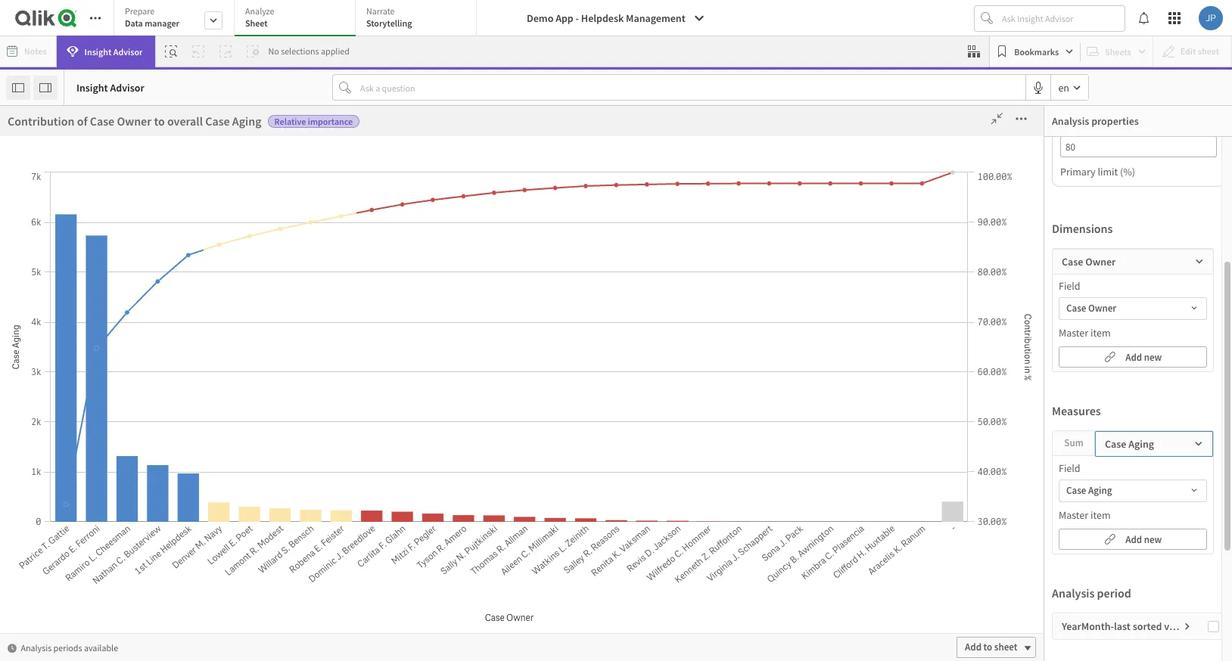 Task type: locate. For each thing, give the bounding box(es) containing it.
medium priority cases 142
[[478, 105, 743, 201]]

master items
[[15, 183, 63, 194]]

1 horizontal spatial type
[[640, 208, 665, 224]]

bubble
[[15, 224, 50, 239]]

sheet for the bottom add to sheet button
[[994, 641, 1017, 654]]

2 item from the top
[[1091, 509, 1111, 522]]

2 arrow down image from the top
[[1187, 482, 1201, 500]]

1 horizontal spatial add to sheet button
[[957, 637, 1036, 658]]

link image for case aging
[[1104, 530, 1116, 548]]

case aging
[[86, 236, 134, 249], [1105, 437, 1154, 451], [1066, 484, 1112, 497]]

arrow down image for case aging
[[1187, 482, 1201, 500]]

1 vertical spatial add new
[[1126, 533, 1162, 546]]

date inside menu item
[[141, 266, 161, 280]]

advisor
[[113, 46, 143, 57], [110, 81, 144, 94]]

1 master item from the top
[[1059, 326, 1111, 340]]

0 vertical spatial insight advisor
[[84, 46, 143, 57]]

of left high
[[170, 224, 179, 239]]

0 vertical spatial overall
[[167, 114, 203, 129]]

0 horizontal spatial periods
[[53, 642, 82, 653]]

1 vertical spatial insight advisor
[[76, 81, 144, 94]]

1 timetable from the top
[[109, 508, 153, 522]]

vs
[[75, 208, 87, 224]]

menu
[[78, 167, 228, 661]]

142
[[569, 140, 652, 201]]

1 master items button from the left
[[0, 155, 77, 203]]

auto-
[[240, 123, 268, 138]]

master items button
[[0, 155, 77, 203], [2, 155, 77, 203]]

timetable down over on the left bottom of page
[[109, 538, 153, 552]]

insight advisor
[[84, 46, 143, 57], [76, 81, 144, 94]]

0 vertical spatial insight
[[84, 46, 111, 57]]

sheet
[[568, 550, 591, 563], [994, 641, 1017, 654]]

open for open & resolved cases over time
[[8, 520, 37, 535]]

link image for case owner
[[1104, 348, 1116, 366]]

1 link image from the top
[[1104, 348, 1116, 366]]

add new
[[1126, 351, 1162, 364], [1126, 533, 1162, 546]]

0 vertical spatial case aging
[[86, 236, 134, 249]]

case owner
[[586, 175, 640, 188], [1062, 255, 1116, 269], [1066, 302, 1116, 315], [86, 417, 138, 431]]

new
[[1144, 351, 1162, 364], [1144, 533, 1162, 546]]

case aging up "case closed date"
[[86, 236, 134, 249]]

open down master items
[[8, 208, 37, 224]]

owner inside case owner menu item
[[109, 417, 138, 431]]

2 horizontal spatial of
[[330, 232, 340, 247]]

priority inside high priority cases 72
[[155, 105, 242, 140]]

priority
[[155, 105, 242, 140], [579, 105, 666, 140], [961, 105, 1048, 140], [595, 208, 637, 224]]

case timetable menu item
[[78, 500, 216, 531]]

of
[[77, 114, 87, 129], [170, 224, 179, 239], [330, 232, 340, 247]]

%ownerid menu item
[[78, 198, 216, 228]]

date
[[141, 266, 161, 280], [145, 327, 166, 340]]

case aging menu item
[[78, 228, 216, 258]]

2 horizontal spatial small image
[[1194, 440, 1203, 449]]

case_date_key
[[86, 569, 154, 582]]

2 master items button from the left
[[2, 155, 77, 203]]

1 horizontal spatial case owner button
[[1060, 298, 1206, 319]]

1 vertical spatial closed
[[109, 266, 139, 280]]

master for case aging
[[1059, 509, 1088, 522]]

priority for 72
[[155, 105, 242, 140]]

timetable inside the case timetable rank menu item
[[109, 538, 153, 552]]

type down "142"
[[640, 208, 665, 224]]

smart search image
[[165, 45, 177, 58]]

0 horizontal spatial sheet
[[568, 550, 591, 563]]

1 add new button from the top
[[1059, 347, 1207, 368]]

0 vertical spatial advisor
[[113, 46, 143, 57]]

case
[[90, 114, 114, 129], [205, 114, 230, 129], [428, 175, 450, 188], [586, 175, 607, 188], [343, 232, 367, 247], [458, 232, 483, 247], [86, 236, 107, 249], [1062, 255, 1083, 269], [86, 266, 107, 280], [86, 296, 107, 310], [1066, 302, 1086, 315], [86, 327, 107, 340], [86, 357, 107, 370], [86, 387, 107, 401], [86, 417, 107, 431], [1105, 437, 1126, 451], [86, 448, 107, 461], [86, 478, 107, 492], [1066, 484, 1086, 497], [86, 508, 107, 522], [86, 538, 107, 552]]

0 horizontal spatial case is closed
[[86, 387, 148, 401]]

2 new from the top
[[1144, 533, 1162, 546]]

1 vertical spatial case aging button
[[1060, 481, 1206, 502]]

of inside open cases vs duration * bubble size represents number of high priority open cases
[[170, 224, 179, 239]]

contribution right priority
[[260, 232, 327, 247]]

priority inside medium priority cases 142
[[579, 105, 666, 140]]

1 vertical spatial advisor
[[110, 81, 144, 94]]

0 vertical spatial contribution of case owner to overall case aging
[[8, 114, 262, 129]]

2 timetable from the top
[[109, 538, 153, 552]]

0 horizontal spatial case owner button
[[78, 417, 187, 431]]

master
[[15, 183, 41, 194], [1059, 326, 1088, 340], [1059, 509, 1088, 522]]

1 vertical spatial duration
[[109, 357, 147, 370]]

1 vertical spatial field
[[1059, 462, 1080, 475]]

1 vertical spatial master item
[[1059, 509, 1111, 522]]

1 vertical spatial small image
[[1183, 622, 1192, 631]]

1 vertical spatial add new button
[[1059, 529, 1207, 550]]

0 vertical spatial duration
[[89, 208, 138, 224]]

None number field
[[1060, 136, 1217, 157]]

type right record
[[142, 478, 163, 492]]

advisor down data
[[113, 46, 143, 57]]

0 vertical spatial date
[[141, 266, 161, 280]]

2 vertical spatial case aging
[[1066, 484, 1112, 497]]

2 master item from the top
[[1059, 509, 1111, 522]]

1 horizontal spatial small image
[[1183, 622, 1192, 631]]

case owner button
[[1060, 298, 1206, 319], [78, 417, 187, 431]]

2 add new button from the top
[[1059, 529, 1207, 550]]

date down the case aging menu item
[[141, 266, 161, 280]]

2 vertical spatial small image
[[8, 644, 17, 653]]

en button
[[1051, 75, 1088, 100]]

case count menu item
[[78, 288, 216, 319]]

cases inside high priority cases 72
[[247, 105, 318, 140]]

relative importance
[[274, 116, 353, 127]]

0 vertical spatial add to sheet
[[538, 550, 591, 563]]

1 horizontal spatial overall
[[420, 232, 456, 247]]

1 arrow down image from the top
[[1187, 300, 1201, 318]]

advisor up "high"
[[110, 81, 144, 94]]

1 vertical spatial case is closed
[[86, 387, 148, 401]]

time up rank
[[167, 520, 194, 535]]

0 horizontal spatial is
[[109, 387, 116, 401]]

case inside button
[[1066, 484, 1086, 497]]

field
[[1059, 279, 1080, 293], [1059, 462, 1080, 475]]

priority inside low priority cases 203
[[961, 105, 1048, 140]]

0 vertical spatial time
[[149, 357, 172, 370]]

case aging inside menu item
[[86, 236, 134, 249]]

case is closed inside menu item
[[86, 387, 148, 401]]

1 horizontal spatial case aging button
[[1060, 481, 1206, 502]]

1 vertical spatial case owner button
[[78, 417, 187, 431]]

0 horizontal spatial small image
[[8, 644, 17, 653]]

case aging down sum button
[[1066, 484, 1112, 497]]

manager
[[145, 17, 179, 29]]

open left by
[[513, 208, 542, 224]]

cases inside medium priority cases 142
[[672, 105, 743, 140]]

0 vertical spatial timetable
[[109, 508, 153, 522]]

1 horizontal spatial contribution
[[260, 232, 327, 247]]

2 vertical spatial master
[[1059, 509, 1088, 522]]

field down sum button
[[1059, 462, 1080, 475]]

1 vertical spatial contribution of case owner to overall case aging
[[260, 232, 514, 247]]

1 vertical spatial arrow down image
[[1187, 482, 1201, 500]]

priority for 142
[[579, 105, 666, 140]]

1 vertical spatial master
[[1059, 326, 1088, 340]]

1 vertical spatial case aging
[[1105, 437, 1154, 451]]

contribution up fields
[[8, 114, 75, 129]]

case aging inside button
[[1066, 484, 1112, 497]]

contribution of case owner to overall case aging
[[8, 114, 262, 129], [260, 232, 514, 247]]

1 item from the top
[[1091, 326, 1111, 340]]

time down the case created date menu item
[[149, 357, 172, 370]]

new for owner
[[1144, 351, 1162, 364]]

data
[[125, 17, 143, 29]]

1 vertical spatial item
[[1091, 509, 1111, 522]]

0 horizontal spatial contribution
[[8, 114, 75, 129]]

menu inside application
[[78, 167, 228, 661]]

menu containing case aging
[[78, 167, 228, 661]]

1 horizontal spatial add to sheet
[[965, 641, 1017, 654]]

1 vertical spatial new
[[1144, 533, 1162, 546]]

1 add new from the top
[[1126, 351, 1162, 364]]

relative
[[274, 116, 306, 127]]

fields button
[[0, 106, 77, 154], [2, 106, 77, 154]]

0 vertical spatial master item
[[1059, 326, 1111, 340]]

small image for yearmonth-last sorted values
[[1183, 622, 1192, 631]]

0 vertical spatial field
[[1059, 279, 1080, 293]]

aging
[[232, 114, 262, 129], [485, 232, 514, 247], [109, 236, 134, 249], [1129, 437, 1154, 451], [1088, 484, 1112, 497]]

0 vertical spatial small image
[[1194, 440, 1203, 449]]

duration down created
[[109, 357, 147, 370]]

case duration time menu item
[[78, 349, 216, 379]]

case aging right sum button
[[1105, 437, 1154, 451]]

item for case aging
[[1091, 509, 1111, 522]]

duration right vs
[[89, 208, 138, 224]]

tab list
[[114, 0, 482, 38]]

limit
[[1098, 165, 1118, 179]]

dimensions
[[1052, 221, 1113, 236]]

1 vertical spatial timetable
[[109, 538, 153, 552]]

hide assets image
[[12, 81, 24, 93]]

of left "high"
[[77, 114, 87, 129]]

contribution
[[8, 114, 75, 129], [260, 232, 327, 247]]

owner inside case owner group menu item
[[109, 448, 138, 461]]

case timetable button
[[78, 508, 187, 522]]

0 vertical spatial add new button
[[1059, 347, 1207, 368]]

0 horizontal spatial overall
[[167, 114, 203, 129]]

number
[[128, 224, 167, 239]]

insight advisor button
[[56, 36, 155, 67]]

group
[[140, 448, 168, 461]]

case aging for case aging button inside menu item
[[86, 236, 134, 249]]

case aging button inside menu item
[[78, 236, 187, 249]]

james peterson image
[[1199, 6, 1223, 30]]

application
[[0, 0, 1232, 661]]

0 horizontal spatial type
[[142, 478, 163, 492]]

1 vertical spatial sheet
[[994, 641, 1017, 654]]

case owner menu item
[[78, 409, 216, 440]]

0 vertical spatial add new
[[1126, 351, 1162, 364]]

analysis
[[1052, 114, 1089, 128], [274, 551, 304, 563], [664, 551, 695, 563], [1052, 586, 1095, 601], [21, 642, 52, 653]]

cancel
[[988, 123, 1019, 137]]

0 vertical spatial link image
[[1104, 348, 1116, 366]]

low priority cases 203
[[905, 105, 1125, 201]]

0 vertical spatial new
[[1144, 351, 1162, 364]]

tab list containing prepare
[[114, 0, 482, 38]]

2 link image from the top
[[1104, 530, 1116, 548]]

of right the cases
[[330, 232, 340, 247]]

2 fields button from the left
[[2, 106, 77, 154]]

available
[[337, 551, 371, 563], [727, 551, 761, 563], [84, 642, 118, 653]]

2 field from the top
[[1059, 462, 1080, 475]]

case is closed button
[[78, 387, 187, 401]]

0 horizontal spatial case aging button
[[78, 236, 187, 249]]

field down dimensions
[[1059, 279, 1080, 293]]

open & resolved cases over time
[[8, 520, 194, 535]]

0 vertical spatial case is closed
[[428, 175, 492, 188]]

timetable up case timetable rank
[[109, 508, 153, 522]]

0 vertical spatial case aging button
[[78, 236, 187, 249]]

1 horizontal spatial of
[[170, 224, 179, 239]]

1 vertical spatial overall
[[420, 232, 456, 247]]

insight advisor down insight advisor dropdown button at the left top
[[76, 81, 144, 94]]

represents
[[73, 224, 126, 239]]

0 horizontal spatial add to sheet button
[[530, 546, 610, 568]]

0 vertical spatial is
[[452, 175, 460, 188]]

203
[[973, 140, 1056, 201]]

1 field from the top
[[1059, 279, 1080, 293]]

1 horizontal spatial sheet
[[994, 641, 1017, 654]]

owner
[[117, 114, 152, 129], [609, 175, 640, 188], [370, 232, 404, 247], [1085, 255, 1116, 269], [1088, 302, 1116, 315], [109, 417, 138, 431], [109, 448, 138, 461]]

1 vertical spatial link image
[[1104, 530, 1116, 548]]

0 vertical spatial contribution
[[8, 114, 75, 129]]

1 vertical spatial type
[[142, 478, 163, 492]]

1 vertical spatial date
[[145, 327, 166, 340]]

periods
[[306, 551, 335, 563], [696, 551, 725, 563], [53, 642, 82, 653]]

case aging for case aging button to the right
[[1066, 484, 1112, 497]]

small image
[[1194, 440, 1203, 449], [1183, 622, 1192, 631], [8, 644, 17, 653]]

2 horizontal spatial analysis periods available
[[664, 551, 761, 563]]

link image
[[1104, 348, 1116, 366], [1104, 530, 1116, 548]]

add to sheet button
[[530, 546, 610, 568], [957, 637, 1036, 658]]

case is closed
[[428, 175, 492, 188], [86, 387, 148, 401]]

cases
[[247, 105, 318, 140], [672, 105, 743, 140], [1054, 105, 1125, 140], [39, 208, 72, 224], [545, 208, 578, 224], [102, 520, 135, 535], [86, 629, 111, 643]]

1 horizontal spatial analysis periods available
[[274, 551, 371, 563]]

1 new from the top
[[1144, 351, 1162, 364]]

2 add new from the top
[[1126, 533, 1162, 546]]

case timetable rank button
[[78, 538, 187, 552]]

timetable inside case timetable menu item
[[109, 508, 153, 522]]

is
[[452, 175, 460, 188], [109, 387, 116, 401]]

open for open cases by priority type
[[513, 208, 542, 224]]

item for case owner
[[1091, 326, 1111, 340]]

add to sheet
[[538, 550, 591, 563], [965, 641, 1017, 654]]

open left &
[[8, 520, 37, 535]]

duration
[[89, 208, 138, 224], [109, 357, 147, 370]]

no selections applied
[[268, 45, 350, 57]]

overall
[[167, 114, 203, 129], [420, 232, 456, 247]]

closed
[[462, 175, 492, 188], [109, 266, 139, 280], [118, 387, 148, 401]]

insight
[[84, 46, 111, 57], [76, 81, 108, 94]]

open inside open cases vs duration * bubble size represents number of high priority open cases
[[8, 208, 37, 224]]

date inside menu item
[[145, 327, 166, 340]]

field for case owner
[[1059, 279, 1080, 293]]

insight advisor down data
[[84, 46, 143, 57]]

0 vertical spatial sheet
[[568, 550, 591, 563]]

arrow down image
[[1187, 300, 1201, 318], [1187, 482, 1201, 500]]

date right created
[[145, 327, 166, 340]]

last
[[1114, 620, 1131, 633]]

type
[[640, 208, 665, 224], [142, 478, 163, 492]]

1 vertical spatial is
[[109, 387, 116, 401]]

size
[[52, 224, 71, 239]]

prepare data manager
[[125, 5, 179, 29]]

period
[[1097, 586, 1131, 601]]

case_date_key button
[[78, 569, 187, 582]]

0 vertical spatial item
[[1091, 326, 1111, 340]]

0 vertical spatial arrow down image
[[1187, 300, 1201, 318]]



Task type: describe. For each thing, give the bounding box(es) containing it.
cancel button
[[975, 118, 1032, 142]]

0 vertical spatial type
[[640, 208, 665, 224]]

rank
[[156, 538, 178, 552]]

open/closed
[[113, 629, 171, 643]]

advisor inside dropdown button
[[113, 46, 143, 57]]

case timetable
[[86, 508, 153, 522]]

priority for 203
[[961, 105, 1048, 140]]

helpdesk
[[581, 11, 624, 25]]

case owner button inside menu item
[[78, 417, 187, 431]]

field for case aging
[[1059, 462, 1080, 475]]

add new for case owner
[[1126, 351, 1162, 364]]

master item for case owner
[[1059, 326, 1111, 340]]

case owner inside case owner menu item
[[86, 417, 138, 431]]

analysis properties
[[1052, 114, 1139, 128]]

applied
[[321, 45, 350, 57]]

case owner group button
[[78, 448, 187, 461]]

type inside menu item
[[142, 478, 163, 492]]

bookmarks button
[[993, 39, 1077, 64]]

date for case closed date
[[141, 266, 161, 280]]

resolved
[[50, 520, 100, 535]]

date for case created date
[[145, 327, 166, 340]]

case owner group
[[86, 448, 168, 461]]

small image
[[1195, 257, 1204, 266]]

medium
[[478, 105, 574, 140]]

master item for case aging
[[1059, 509, 1111, 522]]

cases inside low priority cases 203
[[1054, 105, 1125, 140]]

auto-analysis
[[240, 123, 310, 138]]

cases open/closed
[[86, 629, 171, 643]]

deselect field image
[[695, 177, 704, 186]]

Ask a question text field
[[357, 75, 1026, 100]]

add new button for aging
[[1059, 529, 1207, 550]]

narrate storytelling
[[366, 5, 412, 29]]

analysis
[[268, 123, 310, 138]]

small image for case aging
[[1194, 440, 1203, 449]]

*
[[8, 224, 13, 239]]

case timetable rank
[[86, 538, 178, 552]]

priority
[[206, 224, 242, 239]]

aging inside menu item
[[109, 236, 134, 249]]

2 horizontal spatial periods
[[696, 551, 725, 563]]

cases open/closed button
[[78, 629, 187, 643]]

case inside button
[[1066, 302, 1086, 315]]

record
[[109, 478, 140, 492]]

case count
[[86, 296, 136, 310]]

high
[[182, 224, 204, 239]]

&
[[39, 520, 48, 535]]

master for case owner
[[1059, 326, 1088, 340]]

properties
[[1091, 114, 1139, 128]]

management
[[626, 11, 685, 25]]

created
[[109, 327, 143, 340]]

yearmonth-
[[1062, 620, 1114, 633]]

importance
[[308, 116, 353, 127]]

case record type button
[[78, 478, 187, 492]]

add new for case aging
[[1126, 533, 1162, 546]]

case count button
[[78, 296, 187, 310]]

case closed date button
[[78, 266, 187, 280]]

open
[[245, 224, 270, 239]]

case created date menu item
[[78, 319, 216, 349]]

1 vertical spatial time
[[167, 520, 194, 535]]

count
[[109, 296, 136, 310]]

case timetable rank menu item
[[78, 531, 216, 561]]

exit full screen image
[[985, 111, 1009, 126]]

app
[[556, 11, 573, 25]]

-
[[576, 11, 579, 25]]

time inside menu item
[[149, 357, 172, 370]]

0 horizontal spatial of
[[77, 114, 87, 129]]

open for open cases vs duration * bubble size represents number of high priority open cases
[[8, 208, 37, 224]]

case owner group menu item
[[78, 440, 216, 470]]

cases open/closed menu item
[[78, 621, 216, 652]]

by
[[580, 208, 593, 224]]

selections
[[281, 45, 319, 57]]

case closed date
[[86, 266, 161, 280]]

1 horizontal spatial is
[[452, 175, 460, 188]]

analyze
[[245, 5, 274, 17]]

narrate
[[366, 5, 395, 17]]

0 vertical spatial closed
[[462, 175, 492, 188]]

1 vertical spatial insight
[[76, 81, 108, 94]]

demo
[[527, 11, 553, 25]]

duration inside open cases vs duration * bubble size represents number of high priority open cases
[[89, 208, 138, 224]]

tab list inside application
[[114, 0, 482, 38]]

values
[[1164, 620, 1193, 633]]

open cases vs duration * bubble size represents number of high priority open cases
[[8, 208, 300, 239]]

1 horizontal spatial available
[[337, 551, 371, 563]]

new for aging
[[1144, 533, 1162, 546]]

over
[[138, 520, 164, 535]]

no
[[268, 45, 279, 57]]

duration inside menu item
[[109, 357, 147, 370]]

insight inside insight advisor dropdown button
[[84, 46, 111, 57]]

sheet
[[245, 17, 268, 29]]

insight advisor inside dropdown button
[[84, 46, 143, 57]]

case closed date menu item
[[78, 258, 216, 288]]

0 horizontal spatial available
[[84, 642, 118, 653]]

primary limit (%)
[[1060, 165, 1135, 179]]

0 vertical spatial case owner button
[[1060, 298, 1206, 319]]

2 vertical spatial closed
[[118, 387, 148, 401]]

analysis period
[[1052, 586, 1131, 601]]

(%)
[[1120, 165, 1135, 179]]

Search assets text field
[[78, 107, 228, 135]]

none number field inside application
[[1060, 136, 1217, 157]]

demo app - helpdesk management button
[[518, 6, 714, 30]]

hide properties image
[[39, 81, 51, 93]]

case record type
[[86, 478, 163, 492]]

yearmonth-last sorted values
[[1062, 620, 1193, 633]]

case duration time button
[[78, 357, 187, 370]]

arrow down image for case owner
[[1187, 300, 1201, 318]]

0 vertical spatial add to sheet button
[[530, 546, 610, 568]]

cases inside open cases vs duration * bubble size represents number of high priority open cases
[[39, 208, 72, 224]]

2 horizontal spatial available
[[727, 551, 761, 563]]

Ask Insight Advisor text field
[[999, 6, 1125, 30]]

timetable for case timetable rank
[[109, 538, 153, 552]]

cases
[[272, 224, 300, 239]]

1 vertical spatial add to sheet
[[965, 641, 1017, 654]]

measures
[[1052, 403, 1101, 419]]

en
[[1058, 81, 1069, 94]]

high
[[94, 105, 149, 140]]

sum button
[[1053, 431, 1095, 456]]

1 horizontal spatial periods
[[306, 551, 335, 563]]

storytelling
[[366, 17, 412, 29]]

sorted
[[1133, 620, 1162, 633]]

low
[[905, 105, 956, 140]]

1 vertical spatial contribution
[[260, 232, 327, 247]]

0 horizontal spatial analysis periods available
[[21, 642, 118, 653]]

analyze sheet
[[245, 5, 274, 29]]

case_date_key menu item
[[78, 561, 216, 591]]

application containing 72
[[0, 0, 1232, 661]]

cases inside menu item
[[86, 629, 111, 643]]

1 fields button from the left
[[0, 106, 77, 154]]

0 vertical spatial master
[[15, 183, 41, 194]]

0 horizontal spatial add to sheet
[[538, 550, 591, 563]]

more image
[[1009, 111, 1033, 126]]

72
[[178, 140, 234, 201]]

is inside menu item
[[109, 387, 116, 401]]

case created date
[[86, 327, 166, 340]]

case record type menu item
[[78, 470, 216, 500]]

primary
[[1060, 165, 1096, 179]]

fields
[[28, 134, 51, 145]]

1 vertical spatial add to sheet button
[[957, 637, 1036, 658]]

timetable for case timetable
[[109, 508, 153, 522]]

sum
[[1064, 437, 1083, 450]]

case created date button
[[78, 327, 187, 340]]

1 horizontal spatial case is closed
[[428, 175, 492, 188]]

open cases by priority type
[[513, 208, 665, 224]]

demo app - helpdesk management
[[527, 11, 685, 25]]

prepare
[[125, 5, 155, 17]]

case duration time
[[86, 357, 172, 370]]

add new button for owner
[[1059, 347, 1207, 368]]

sheet for topmost add to sheet button
[[568, 550, 591, 563]]

high priority cases 72
[[94, 105, 318, 201]]

selections tool image
[[968, 45, 980, 58]]

case is closed menu item
[[78, 379, 216, 409]]



Task type: vqa. For each thing, say whether or not it's contained in the screenshot.
Cancel
yes



